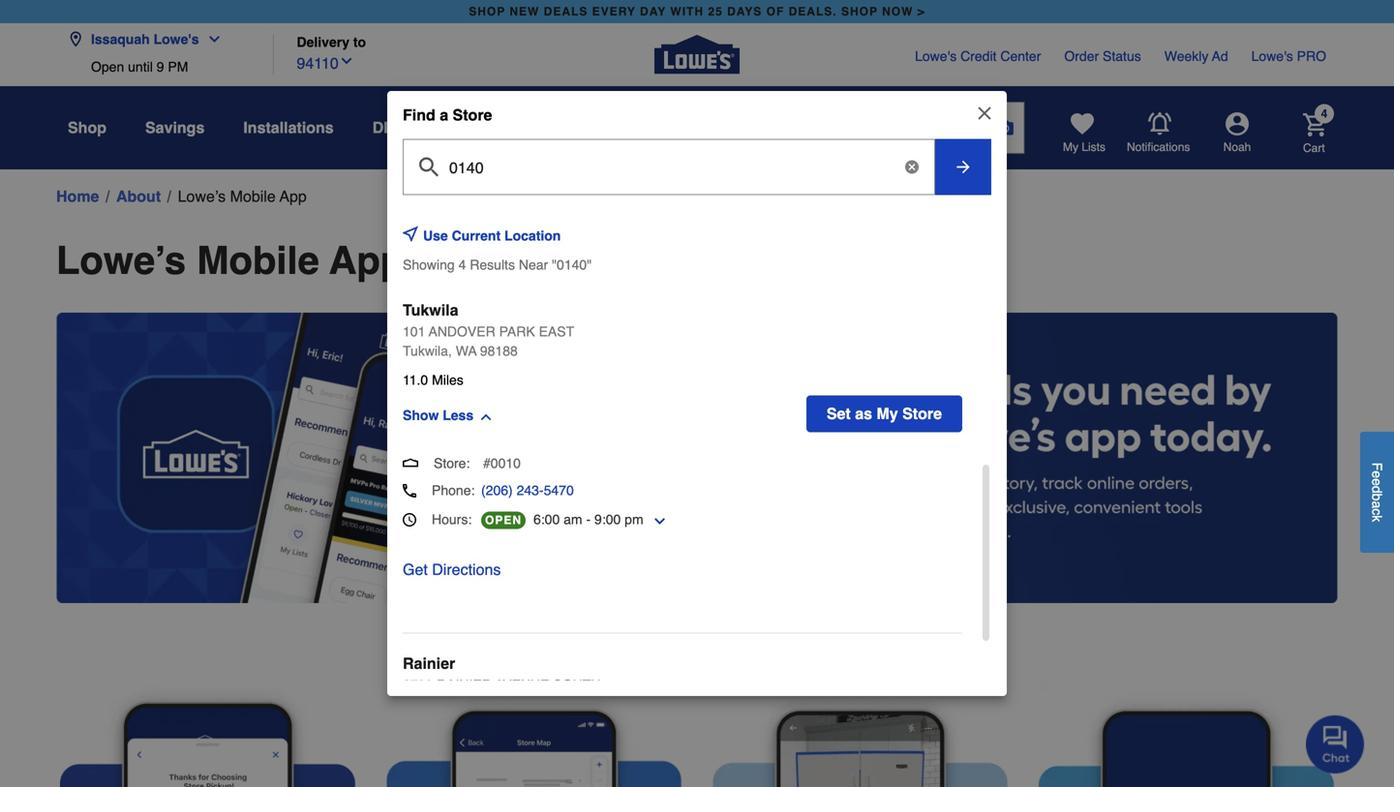 Task type: locate. For each thing, give the bounding box(es) containing it.
camera image
[[996, 118, 1015, 138]]

close image
[[975, 104, 994, 123]]

e
[[1370, 471, 1385, 478], [1370, 478, 1385, 486]]

"0140"
[[552, 257, 592, 272]]

94110
[[297, 54, 339, 72]]

lowe's up pm
[[154, 31, 199, 47]]

deals.
[[789, 5, 837, 18]]

set as my store button
[[806, 396, 963, 432]]

0 vertical spatial lowe's mobile app
[[178, 187, 307, 205]]

0 horizontal spatial my
[[877, 405, 898, 423]]

shop
[[68, 119, 107, 137]]

5470
[[544, 483, 574, 498]]

my left lists
[[1063, 140, 1079, 154]]

1 vertical spatial store
[[903, 405, 942, 423]]

open down 'phone: (206) 243-5470'
[[485, 514, 522, 527]]

4 left results
[[459, 257, 466, 272]]

6:00 am - 9:00 pm
[[534, 512, 644, 527]]

1 vertical spatial app
[[329, 238, 404, 283]]

tukwila 101 andover park east tukwila, wa 98188
[[403, 301, 574, 359]]

of
[[767, 5, 785, 18]]

pro
[[1297, 48, 1327, 64]]

lowe's down about link
[[56, 238, 186, 283]]

seattle,
[[403, 697, 449, 712]]

1 horizontal spatial chevron down image
[[339, 53, 354, 69]]

a smartphone showing a blue screen with the lowe's pro logo. image
[[1039, 681, 1334, 787]]

south
[[553, 677, 601, 693]]

lowe's mobile app link
[[178, 185, 307, 208]]

andover
[[429, 324, 496, 339]]

1 vertical spatial chevron down image
[[339, 53, 354, 69]]

1 vertical spatial wa
[[453, 697, 474, 712]]

rainier 2700 rainier avenue south seattle, wa 98144
[[403, 655, 601, 712]]

my right as
[[877, 405, 898, 423]]

0 vertical spatial 4
[[1321, 107, 1328, 120]]

1 vertical spatial my
[[877, 405, 898, 423]]

mobile down the "lowe's mobile app" link
[[197, 238, 319, 283]]

lowe's mobile app
[[178, 187, 307, 205], [56, 238, 404, 283]]

store right as
[[903, 405, 942, 423]]

diy & ideas button
[[373, 110, 457, 145]]

1 shop from the left
[[469, 5, 506, 18]]

98188
[[480, 343, 518, 359]]

tukwila link
[[403, 299, 459, 322]]

wa down "andover"
[[456, 343, 477, 359]]

to
[[353, 34, 366, 50]]

wa down rainier
[[453, 697, 474, 712]]

0 horizontal spatial shop
[[469, 5, 506, 18]]

lowe's pro link
[[1252, 46, 1327, 66]]

a smartphone showing an image of a french door refrigerator superimposed over a home kitchen. image
[[713, 681, 1008, 787]]

(206) 243-5470 link
[[481, 481, 574, 500]]

tukwila,
[[403, 343, 452, 359]]

k
[[1370, 515, 1385, 522]]

as
[[855, 405, 872, 423]]

order status link
[[1065, 46, 1141, 66]]

1 horizontal spatial my
[[1063, 140, 1079, 154]]

1 horizontal spatial a
[[1370, 501, 1385, 508]]

lowe's for lowe's pro
[[1252, 48, 1293, 64]]

a up k
[[1370, 501, 1385, 508]]

current
[[452, 228, 501, 243]]

0 vertical spatial chevron down image
[[199, 31, 222, 47]]

0 horizontal spatial lowe's
[[154, 31, 199, 47]]

e up b
[[1370, 478, 1385, 486]]

lowe's mobile app down installations button
[[178, 187, 307, 205]]

lowe's mobile app down the "lowe's mobile app" link
[[56, 238, 404, 283]]

chat invite button image
[[1306, 715, 1365, 774]]

1 vertical spatial lowe's
[[56, 238, 186, 283]]

use
[[423, 228, 448, 243]]

issaquah
[[91, 31, 150, 47]]

lowe's left the credit
[[915, 48, 957, 64]]

None search field
[[496, 102, 1025, 172]]

1 horizontal spatial store
[[903, 405, 942, 423]]

lowe's left the pro
[[1252, 48, 1293, 64]]

b
[[1370, 493, 1385, 501]]

:
[[468, 512, 472, 527]]

app down installations button
[[280, 187, 307, 205]]

wa inside tukwila 101 andover park east tukwila, wa 98188
[[456, 343, 477, 359]]

1 vertical spatial lowe's mobile app
[[56, 238, 404, 283]]

0 vertical spatial mobile
[[230, 187, 276, 205]]

find
[[403, 106, 436, 124]]

243-
[[517, 483, 544, 498]]

installations button
[[243, 110, 334, 145]]

order status
[[1065, 48, 1141, 64]]

weekly ad
[[1165, 48, 1228, 64]]

mobile down installations button
[[230, 187, 276, 205]]

wa for tukwila
[[456, 343, 477, 359]]

0 horizontal spatial store
[[453, 106, 492, 124]]

c
[[1370, 508, 1385, 515]]

0 vertical spatial a
[[440, 106, 448, 124]]

pagoda image
[[403, 455, 418, 471]]

1 horizontal spatial open
[[485, 514, 522, 527]]

wa
[[456, 343, 477, 359], [453, 697, 474, 712]]

open
[[91, 59, 124, 75], [485, 514, 522, 527]]

4 up cart
[[1321, 107, 1328, 120]]

9:00
[[595, 512, 621, 527]]

1 e from the top
[[1370, 471, 1385, 478]]

lowe's for lowe's credit center
[[915, 48, 957, 64]]

f
[[1370, 462, 1385, 471]]

94110 button
[[297, 50, 354, 75]]

pm
[[625, 512, 644, 527]]

0 horizontal spatial app
[[280, 187, 307, 205]]

phone: (206) 243-5470
[[432, 483, 574, 498]]

shop left now
[[841, 5, 878, 18]]

search image
[[952, 116, 972, 136]]

0 horizontal spatial 4
[[459, 257, 466, 272]]

open for open until 9 pm
[[91, 59, 124, 75]]

open down issaquah
[[91, 59, 124, 75]]

avenue
[[495, 677, 550, 693]]

the lowe's app displaying the app homepage for both d i y and pro users. image
[[56, 313, 1338, 603]]

rainier
[[437, 677, 492, 693]]

-
[[586, 512, 591, 527]]

0 vertical spatial wa
[[456, 343, 477, 359]]

0 vertical spatial open
[[91, 59, 124, 75]]

savings
[[145, 119, 205, 137]]

0 horizontal spatial open
[[91, 59, 124, 75]]

wa inside rainier 2700 rainier avenue south seattle, wa 98144
[[453, 697, 474, 712]]

app left the use
[[329, 238, 404, 283]]

e up d
[[1370, 471, 1385, 478]]

find a store
[[403, 106, 492, 124]]

1 horizontal spatial shop
[[841, 5, 878, 18]]

new
[[510, 5, 540, 18]]

lowe's home improvement notification center image
[[1148, 112, 1172, 136]]

1 horizontal spatial lowe's
[[915, 48, 957, 64]]

0 vertical spatial store
[[453, 106, 492, 124]]

101
[[403, 324, 425, 339]]

0 horizontal spatial chevron down image
[[199, 31, 222, 47]]

cart
[[1303, 141, 1325, 155]]

(206)
[[481, 483, 513, 498]]

shop
[[469, 5, 506, 18], [841, 5, 878, 18]]

a
[[440, 106, 448, 124], [1370, 501, 1385, 508]]

1 vertical spatial open
[[485, 514, 522, 527]]

a smartphone showing the lowe's app mobile check-in screen with curbside pickup selected. image
[[60, 681, 355, 787]]

miles
[[432, 372, 464, 388]]

a right find
[[440, 106, 448, 124]]

&
[[402, 119, 414, 137]]

my inside 'button'
[[877, 405, 898, 423]]

days
[[727, 5, 762, 18]]

noah
[[1224, 140, 1251, 154]]

a inside button
[[1370, 501, 1385, 508]]

chevron down image
[[199, 31, 222, 47], [339, 53, 354, 69]]

mobile inside the "lowe's mobile app" link
[[230, 187, 276, 205]]

lists
[[1082, 140, 1106, 154]]

lowe's right the about
[[178, 187, 226, 205]]

shop left new
[[469, 5, 506, 18]]

results
[[470, 257, 515, 272]]

4
[[1321, 107, 1328, 120], [459, 257, 466, 272]]

0 vertical spatial my
[[1063, 140, 1079, 154]]

chevron down image inside 94110 button
[[339, 53, 354, 69]]

2 horizontal spatial lowe's
[[1252, 48, 1293, 64]]

get directions
[[403, 561, 501, 579]]

#0010
[[483, 456, 521, 471]]

store right find
[[453, 106, 492, 124]]

98144
[[477, 697, 515, 712]]

1 vertical spatial a
[[1370, 501, 1385, 508]]

center
[[1001, 48, 1041, 64]]

shop new deals every day with 25 days of deals. shop now >
[[469, 5, 926, 18]]

day
[[640, 5, 666, 18]]



Task type: vqa. For each thing, say whether or not it's contained in the screenshot.
2nd Item icon from the bottom of the page's Qty: 1
no



Task type: describe. For each thing, give the bounding box(es) containing it.
tukwila
[[403, 301, 459, 319]]

get directions link
[[403, 558, 501, 581]]

chevron down image inside issaquah lowe's button
[[199, 31, 222, 47]]

rainier
[[403, 655, 455, 672]]

location image
[[68, 31, 83, 47]]

1 vertical spatial 4
[[459, 257, 466, 272]]

showing                                      4                                     results near "0140"
[[403, 257, 592, 272]]

f e e d b a c k button
[[1360, 432, 1394, 553]]

set
[[827, 405, 851, 423]]

1 vertical spatial mobile
[[197, 238, 319, 283]]

order
[[1065, 48, 1099, 64]]

every
[[592, 5, 636, 18]]

weekly ad link
[[1165, 46, 1228, 66]]

now
[[882, 5, 914, 18]]

Search Query text field
[[497, 103, 937, 153]]

use current location button
[[423, 214, 592, 257]]

park
[[499, 324, 535, 339]]

a smartphone showing a patio chair with a map indicating the location of the chair in the store. image
[[386, 681, 682, 787]]

showing
[[403, 257, 455, 272]]

savings button
[[145, 110, 205, 145]]

1 horizontal spatial app
[[329, 238, 404, 283]]

shop new deals every day with 25 days of deals. shop now > link
[[465, 0, 929, 23]]

0 horizontal spatial a
[[440, 106, 448, 124]]

phone:
[[432, 483, 475, 498]]

open until 9 pm
[[91, 59, 188, 75]]

home
[[56, 187, 99, 205]]

Zip Code, City, State or Store # text field
[[411, 149, 928, 178]]

noah button
[[1191, 112, 1284, 155]]

about
[[116, 187, 161, 205]]

gps image
[[403, 226, 418, 242]]

9
[[157, 59, 164, 75]]

1 horizontal spatial 4
[[1321, 107, 1328, 120]]

11.0
[[403, 372, 428, 388]]

notifications
[[1127, 140, 1190, 154]]

lowe's credit center link
[[915, 46, 1041, 66]]

show
[[403, 408, 439, 423]]

location
[[505, 228, 561, 243]]

hours
[[432, 512, 468, 527]]

lowe's inside button
[[154, 31, 199, 47]]

issaquah lowe's
[[91, 31, 199, 47]]

2700
[[403, 677, 433, 693]]

lowe's home improvement cart image
[[1303, 113, 1327, 136]]

2 shop from the left
[[841, 5, 878, 18]]

2 e from the top
[[1370, 478, 1385, 486]]

phone image
[[403, 484, 416, 498]]

home link
[[56, 185, 99, 208]]

lowe's home improvement logo image
[[655, 12, 740, 97]]

25
[[708, 5, 723, 18]]

my lists
[[1063, 140, 1106, 154]]

0 vertical spatial lowe's
[[178, 187, 226, 205]]

am
[[564, 512, 583, 527]]

f e e d b a c k
[[1370, 462, 1385, 522]]

lowe's pro
[[1252, 48, 1327, 64]]

ideas
[[418, 119, 457, 137]]

credit
[[961, 48, 997, 64]]

shop button
[[68, 110, 107, 145]]

set as my store
[[827, 405, 942, 423]]

issaquah lowe's button
[[68, 20, 230, 59]]

use current location
[[423, 228, 561, 243]]

status
[[1103, 48, 1141, 64]]

my lists link
[[1063, 112, 1106, 155]]

less
[[443, 408, 474, 423]]

d
[[1370, 486, 1385, 493]]

pm
[[168, 59, 188, 75]]

deals
[[544, 5, 588, 18]]

diy & ideas
[[373, 119, 457, 137]]

show less
[[403, 408, 474, 423]]

hours :
[[432, 512, 472, 527]]

get
[[403, 561, 428, 579]]

delivery to
[[297, 34, 366, 50]]

history image
[[403, 513, 416, 527]]

near
[[519, 257, 548, 272]]

open for open
[[485, 514, 522, 527]]

0 vertical spatial app
[[280, 187, 307, 205]]

east
[[539, 324, 574, 339]]

6:00
[[534, 512, 560, 527]]

with
[[670, 5, 704, 18]]

lowe's credit center
[[915, 48, 1041, 64]]

store inside 'button'
[[903, 405, 942, 423]]

arrow right image
[[954, 157, 973, 177]]

wa for rainier
[[453, 697, 474, 712]]

installations
[[243, 119, 334, 137]]

lowe's home improvement lists image
[[1071, 112, 1094, 136]]

ad
[[1212, 48, 1228, 64]]

rainier link
[[403, 652, 455, 675]]

until
[[128, 59, 153, 75]]



